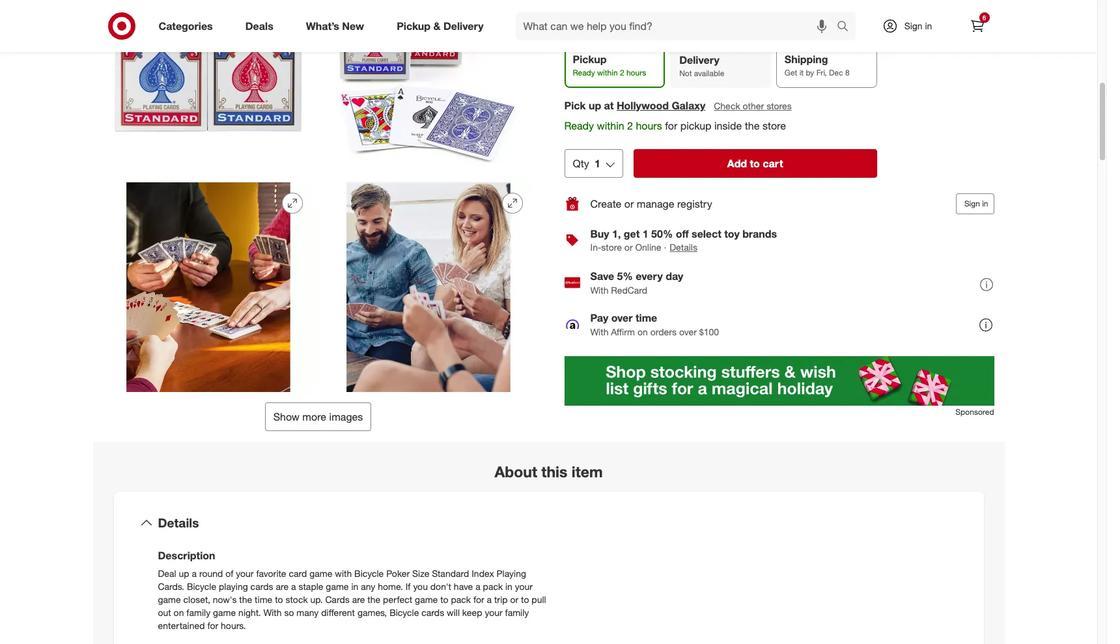 Task type: vqa. For each thing, say whether or not it's contained in the screenshot.
right Bicycle
yes



Task type: locate. For each thing, give the bounding box(es) containing it.
0 vertical spatial time
[[636, 312, 658, 325]]

favorite
[[256, 568, 286, 579]]

on up entertained
[[174, 607, 184, 618]]

50%
[[652, 228, 673, 241]]

1 horizontal spatial cards
[[422, 607, 445, 618]]

or inside "buy 1, get 1 50% off select toy brands in-store or online ∙ details"
[[625, 242, 633, 253]]

it
[[800, 68, 804, 78]]

the up night.
[[239, 594, 252, 605]]

cards
[[325, 594, 350, 605]]

affirm
[[612, 327, 635, 338]]

to right add
[[750, 158, 761, 171]]

1 vertical spatial bicycle
[[187, 581, 216, 592]]

ready up "pick"
[[573, 68, 595, 78]]

pickup & delivery
[[397, 19, 484, 32]]

cards left will
[[422, 607, 445, 618]]

2 down pick up at hollywood galaxy
[[628, 120, 633, 133]]

pickup inside pickup ready within 2 hours
[[573, 53, 607, 66]]

1 vertical spatial delivery
[[680, 54, 720, 67]]

buy
[[591, 228, 610, 241]]

a left round
[[192, 568, 197, 579]]

fri,
[[817, 68, 827, 78]]

0 vertical spatial sign in
[[905, 20, 933, 31]]

what's
[[306, 19, 339, 32]]

0 horizontal spatial pack
[[451, 594, 471, 605]]

0 horizontal spatial delivery
[[444, 19, 484, 32]]

1 vertical spatial up
[[179, 568, 189, 579]]

for down hollywood galaxy button
[[666, 120, 678, 133]]

0 horizontal spatial 2
[[620, 68, 625, 78]]

0 vertical spatial details
[[670, 242, 698, 253]]

1 right qty
[[595, 158, 601, 171]]

more
[[303, 411, 327, 424]]

1
[[595, 158, 601, 171], [643, 228, 649, 241]]

2 inside pickup ready within 2 hours
[[620, 68, 625, 78]]

any
[[361, 581, 376, 592]]

hours up pick up at hollywood galaxy
[[627, 68, 647, 78]]

to left 'stock'
[[275, 594, 283, 605]]

within down at
[[597, 120, 625, 133]]

advertisement region
[[565, 357, 995, 407]]

check other stores button
[[714, 100, 793, 114]]

0 vertical spatial sign
[[905, 20, 923, 31]]

0 horizontal spatial bicycle
[[187, 581, 216, 592]]

playing
[[497, 568, 527, 579]]

1 vertical spatial or
[[625, 242, 633, 253]]

the down check other stores button
[[745, 120, 760, 133]]

sign in link
[[872, 12, 953, 40]]

1 horizontal spatial sign
[[965, 199, 981, 209]]

0 vertical spatial 1
[[595, 158, 601, 171]]

for up keep
[[474, 594, 485, 605]]

6
[[983, 14, 987, 22]]

pack up trip
[[483, 581, 503, 592]]

or
[[625, 198, 634, 211], [625, 242, 633, 253], [511, 594, 519, 605]]

are down favorite
[[276, 581, 289, 592]]

add to cart button
[[634, 150, 878, 178]]

of
[[226, 568, 234, 579]]

pickup
[[397, 19, 431, 32], [573, 53, 607, 66]]

are down 'any'
[[352, 594, 365, 605]]

pay over time with affirm on orders over $100
[[591, 312, 720, 338]]

1 horizontal spatial pack
[[483, 581, 503, 592]]

time inside the pay over time with affirm on orders over $100
[[636, 312, 658, 325]]

1 vertical spatial time
[[255, 594, 273, 605]]

perfect
[[383, 594, 413, 605]]

time up the orders on the right of page
[[636, 312, 658, 325]]

your down trip
[[485, 607, 503, 618]]

if
[[406, 581, 411, 592]]

sign
[[905, 20, 923, 31], [965, 199, 981, 209]]

family down closet,
[[187, 607, 211, 618]]

bicycle up closet,
[[187, 581, 216, 592]]

0 horizontal spatial time
[[255, 594, 273, 605]]

with down "pay"
[[591, 327, 609, 338]]

in-
[[591, 242, 602, 253]]

0 horizontal spatial over
[[612, 312, 633, 325]]

bicycle
[[355, 568, 384, 579], [187, 581, 216, 592], [390, 607, 419, 618]]

0 vertical spatial hours
[[627, 68, 647, 78]]

0 horizontal spatial details
[[158, 515, 199, 530]]

with inside save 5% every day with redcard
[[591, 285, 609, 296]]

with inside description deal up a round of your favorite card game with bicycle poker size standard index playing cards. bicycle playing cards are a staple game in any home. if you don't have a pack in your game closet, now's the time to stock up. cards are the perfect game to pack for a trip or to pull out on family game night. with so many different games, bicycle cards will keep your family entertained for hours.
[[264, 607, 282, 618]]

bicycle standard playing cards 2pk, 4 of 6 image
[[103, 182, 313, 392]]

within
[[598, 68, 618, 78], [597, 120, 625, 133]]

bicycle up 'any'
[[355, 568, 384, 579]]

0 horizontal spatial family
[[187, 607, 211, 618]]

entertained
[[158, 620, 205, 631]]

over up "affirm"
[[612, 312, 633, 325]]

about this item
[[495, 463, 603, 481]]

details inside dropdown button
[[158, 515, 199, 530]]

or right create
[[625, 198, 634, 211]]

pick up at hollywood galaxy
[[565, 100, 706, 113]]

orders
[[651, 327, 677, 338]]

hours down hollywood
[[636, 120, 663, 133]]

sign in
[[905, 20, 933, 31], [965, 199, 989, 209]]

pickup left &
[[397, 19, 431, 32]]

1 horizontal spatial family
[[505, 607, 529, 618]]

1 family from the left
[[187, 607, 211, 618]]

0 horizontal spatial sign in
[[905, 20, 933, 31]]

or down get
[[625, 242, 633, 253]]

1 vertical spatial sign
[[965, 199, 981, 209]]

delivery up available in the right of the page
[[680, 54, 720, 67]]

1 horizontal spatial time
[[636, 312, 658, 325]]

1 horizontal spatial the
[[368, 594, 381, 605]]

new
[[342, 19, 364, 32]]

family down trip
[[505, 607, 529, 618]]

your right of
[[236, 568, 254, 579]]

standard
[[432, 568, 469, 579]]

show more images button
[[265, 403, 372, 431]]

store down stores
[[763, 120, 787, 133]]

pickup & delivery link
[[386, 12, 500, 40]]

pack down have
[[451, 594, 471, 605]]

time
[[636, 312, 658, 325], [255, 594, 273, 605]]

up.
[[311, 594, 323, 605]]

for left hours.
[[208, 620, 218, 631]]

about
[[495, 463, 538, 481]]

1 vertical spatial pickup
[[573, 53, 607, 66]]

1 vertical spatial details
[[158, 515, 199, 530]]

time up night.
[[255, 594, 273, 605]]

1 horizontal spatial 2
[[628, 120, 633, 133]]

details up description
[[158, 515, 199, 530]]

your down playing
[[515, 581, 533, 592]]

2 vertical spatial or
[[511, 594, 519, 605]]

select
[[692, 228, 722, 241]]

on right "affirm"
[[638, 327, 648, 338]]

ready down "pick"
[[565, 120, 594, 133]]

a up 'stock'
[[291, 581, 296, 592]]

time inside description deal up a round of your favorite card game with bicycle poker size standard index playing cards. bicycle playing cards are a staple game in any home. if you don't have a pack in your game closet, now's the time to stock up. cards are the perfect game to pack for a trip or to pull out on family game night. with so many different games, bicycle cards will keep your family entertained for hours.
[[255, 594, 273, 605]]

sign inside "link"
[[905, 20, 923, 31]]

over left $100
[[680, 327, 697, 338]]

1 vertical spatial with
[[591, 327, 609, 338]]

0 vertical spatial your
[[236, 568, 254, 579]]

0 vertical spatial with
[[591, 285, 609, 296]]

game
[[310, 568, 333, 579], [326, 581, 349, 592], [158, 594, 181, 605], [415, 594, 438, 605], [213, 607, 236, 618]]

with left so
[[264, 607, 282, 618]]

0 horizontal spatial for
[[208, 620, 218, 631]]

0 vertical spatial pack
[[483, 581, 503, 592]]

0 vertical spatial store
[[763, 120, 787, 133]]

1 horizontal spatial delivery
[[680, 54, 720, 67]]

0 horizontal spatial store
[[602, 242, 622, 253]]

0 vertical spatial ready
[[573, 68, 595, 78]]

$100
[[700, 327, 720, 338]]

hollywood galaxy button
[[617, 99, 706, 114]]

details button
[[124, 502, 974, 544]]

cards down favorite
[[251, 581, 273, 592]]

have
[[454, 581, 473, 592]]

1 vertical spatial store
[[602, 242, 622, 253]]

1 vertical spatial on
[[174, 607, 184, 618]]

sign in inside button
[[965, 199, 989, 209]]

with down save
[[591, 285, 609, 296]]

the up games,
[[368, 594, 381, 605]]

trip
[[495, 594, 508, 605]]

what's new
[[306, 19, 364, 32]]

1 vertical spatial sign in
[[965, 199, 989, 209]]

0 vertical spatial for
[[666, 120, 678, 133]]

&
[[434, 19, 441, 32]]

delivery inside delivery not available
[[680, 54, 720, 67]]

1 horizontal spatial up
[[589, 100, 602, 113]]

on
[[638, 327, 648, 338], [174, 607, 184, 618]]

or right trip
[[511, 594, 519, 605]]

will
[[447, 607, 460, 618]]

1 horizontal spatial your
[[485, 607, 503, 618]]

create or manage registry
[[591, 198, 713, 211]]

1 horizontal spatial sign in
[[965, 199, 989, 209]]

up right deal
[[179, 568, 189, 579]]

delivery right &
[[444, 19, 484, 32]]

What can we help you find? suggestions appear below search field
[[516, 12, 840, 40]]

pick
[[565, 100, 586, 113]]

0 vertical spatial are
[[276, 581, 289, 592]]

1 vertical spatial are
[[352, 594, 365, 605]]

details down buy 1, get 1 50% off select toy brands link
[[670, 242, 698, 253]]

1 horizontal spatial on
[[638, 327, 648, 338]]

0 horizontal spatial up
[[179, 568, 189, 579]]

get
[[785, 68, 798, 78]]

1 horizontal spatial details
[[670, 242, 698, 253]]

redcard
[[612, 285, 648, 296]]

your
[[236, 568, 254, 579], [515, 581, 533, 592], [485, 607, 503, 618]]

a
[[192, 568, 197, 579], [291, 581, 296, 592], [476, 581, 481, 592], [487, 594, 492, 605]]

shipping get it by fri, dec 8
[[785, 53, 850, 78]]

ready
[[573, 68, 595, 78], [565, 120, 594, 133]]

1 horizontal spatial for
[[474, 594, 485, 605]]

cart
[[763, 158, 784, 171]]

off
[[676, 228, 689, 241]]

hours
[[627, 68, 647, 78], [636, 120, 663, 133]]

0 horizontal spatial on
[[174, 607, 184, 618]]

1 horizontal spatial 1
[[643, 228, 649, 241]]

in
[[926, 20, 933, 31], [983, 199, 989, 209], [352, 581, 359, 592], [506, 581, 513, 592]]

pickup up "pick"
[[573, 53, 607, 66]]

0 vertical spatial pickup
[[397, 19, 431, 32]]

1 horizontal spatial bicycle
[[355, 568, 384, 579]]

2 up pick up at hollywood galaxy
[[620, 68, 625, 78]]

2 horizontal spatial for
[[666, 120, 678, 133]]

in inside "link"
[[926, 20, 933, 31]]

sign in inside "link"
[[905, 20, 933, 31]]

up inside description deal up a round of your favorite card game with bicycle poker size standard index playing cards. bicycle playing cards are a staple game in any home. if you don't have a pack in your game closet, now's the time to stock up. cards are the perfect game to pack for a trip or to pull out on family game night. with so many different games, bicycle cards will keep your family entertained for hours.
[[179, 568, 189, 579]]

stores
[[767, 101, 792, 112]]

bicycle down perfect
[[390, 607, 419, 618]]

galaxy
[[672, 100, 706, 113]]

image gallery element
[[103, 0, 533, 431]]

other
[[743, 101, 765, 112]]

1 vertical spatial pack
[[451, 594, 471, 605]]

1,
[[613, 228, 621, 241]]

size
[[413, 568, 430, 579]]

check other stores
[[714, 101, 792, 112]]

with inside the pay over time with affirm on orders over $100
[[591, 327, 609, 338]]

0 vertical spatial within
[[598, 68, 618, 78]]

0 vertical spatial on
[[638, 327, 648, 338]]

up left at
[[589, 100, 602, 113]]

cards
[[251, 581, 273, 592], [422, 607, 445, 618]]

0 vertical spatial 2
[[620, 68, 625, 78]]

1 vertical spatial 1
[[643, 228, 649, 241]]

2 vertical spatial bicycle
[[390, 607, 419, 618]]

1 horizontal spatial are
[[352, 594, 365, 605]]

0 horizontal spatial sign
[[905, 20, 923, 31]]

you
[[413, 581, 428, 592]]

within up at
[[598, 68, 618, 78]]

1 horizontal spatial over
[[680, 327, 697, 338]]

0 horizontal spatial your
[[236, 568, 254, 579]]

1 vertical spatial within
[[597, 120, 625, 133]]

shipping
[[785, 53, 829, 66]]

0 vertical spatial cards
[[251, 581, 273, 592]]

2 vertical spatial with
[[264, 607, 282, 618]]

0 horizontal spatial pickup
[[397, 19, 431, 32]]

game up 'staple'
[[310, 568, 333, 579]]

8
[[846, 68, 850, 78]]

2 horizontal spatial your
[[515, 581, 533, 592]]

0 vertical spatial up
[[589, 100, 602, 113]]

details
[[670, 242, 698, 253], [158, 515, 199, 530]]

1 horizontal spatial pickup
[[573, 53, 607, 66]]

store down 1,
[[602, 242, 622, 253]]

1 up online
[[643, 228, 649, 241]]

2 horizontal spatial bicycle
[[390, 607, 419, 618]]

cards.
[[158, 581, 184, 592]]

2 vertical spatial for
[[208, 620, 218, 631]]



Task type: describe. For each thing, give the bounding box(es) containing it.
0 horizontal spatial are
[[276, 581, 289, 592]]

or inside description deal up a round of your favorite card game with bicycle poker size standard index playing cards. bicycle playing cards are a staple game in any home. if you don't have a pack in your game closet, now's the time to stock up. cards are the perfect game to pack for a trip or to pull out on family game night. with so many different games, bicycle cards will keep your family entertained for hours.
[[511, 594, 519, 605]]

deals link
[[234, 12, 290, 40]]

available
[[695, 69, 725, 79]]

game up "cards"
[[326, 581, 349, 592]]

search button
[[831, 12, 863, 43]]

what's new link
[[295, 12, 381, 40]]

to down don't
[[441, 594, 449, 605]]

sign inside button
[[965, 199, 981, 209]]

games,
[[358, 607, 387, 618]]

add to cart
[[728, 158, 784, 171]]

to inside button
[[750, 158, 761, 171]]

brands
[[743, 228, 778, 241]]

now's
[[213, 594, 237, 605]]

1 vertical spatial cards
[[422, 607, 445, 618]]

this
[[542, 463, 568, 481]]

every
[[636, 270, 663, 283]]

2 family from the left
[[505, 607, 529, 618]]

categories
[[159, 19, 213, 32]]

hours inside pickup ready within 2 hours
[[627, 68, 647, 78]]

game down 'you'
[[415, 594, 438, 605]]

qty
[[573, 158, 590, 171]]

1 vertical spatial over
[[680, 327, 697, 338]]

2 horizontal spatial the
[[745, 120, 760, 133]]

poker
[[387, 568, 410, 579]]

pickup ready within 2 hours
[[573, 53, 647, 78]]

details inside "buy 1, get 1 50% off select toy brands in-store or online ∙ details"
[[670, 242, 698, 253]]

within inside pickup ready within 2 hours
[[598, 68, 618, 78]]

buy 1, get 1 50% off select toy brands link
[[591, 228, 778, 241]]

online
[[636, 242, 662, 253]]

dec
[[830, 68, 844, 78]]

ready inside pickup ready within 2 hours
[[573, 68, 595, 78]]

not
[[680, 69, 692, 79]]

toy
[[725, 228, 740, 241]]

1 vertical spatial hours
[[636, 120, 663, 133]]

with
[[335, 568, 352, 579]]

deal
[[158, 568, 176, 579]]

show more images
[[273, 411, 363, 424]]

1 vertical spatial for
[[474, 594, 485, 605]]

save 5% every day with redcard
[[591, 270, 684, 296]]

1 vertical spatial 2
[[628, 120, 633, 133]]

hours.
[[221, 620, 246, 631]]

bicycle standard playing cards 2pk, 3 of 6 image
[[324, 0, 533, 172]]

1 vertical spatial ready
[[565, 120, 594, 133]]

sign in button
[[957, 194, 995, 215]]

game down now's
[[213, 607, 236, 618]]

deals
[[246, 19, 274, 32]]

0 horizontal spatial the
[[239, 594, 252, 605]]

description
[[158, 549, 215, 562]]

in inside button
[[983, 199, 989, 209]]

pickup for &
[[397, 19, 431, 32]]

show
[[273, 411, 300, 424]]

create
[[591, 198, 622, 211]]

inside
[[715, 120, 743, 133]]

get
[[624, 228, 640, 241]]

0 vertical spatial bicycle
[[355, 568, 384, 579]]

store inside "buy 1, get 1 50% off select toy brands in-store or online ∙ details"
[[602, 242, 622, 253]]

delivery not available
[[680, 54, 725, 79]]

0 horizontal spatial cards
[[251, 581, 273, 592]]

don't
[[431, 581, 452, 592]]

save
[[591, 270, 615, 283]]

registry
[[678, 198, 713, 211]]

by
[[806, 68, 815, 78]]

ready within 2 hours for pickup inside the store
[[565, 120, 787, 133]]

day
[[666, 270, 684, 283]]

stock
[[286, 594, 308, 605]]

so
[[284, 607, 294, 618]]

night.
[[239, 607, 261, 618]]

different
[[321, 607, 355, 618]]

1 inside "buy 1, get 1 50% off select toy brands in-store or online ∙ details"
[[643, 228, 649, 241]]

card
[[289, 568, 307, 579]]

item
[[572, 463, 603, 481]]

home.
[[378, 581, 403, 592]]

pickup for ready
[[573, 53, 607, 66]]

1 vertical spatial your
[[515, 581, 533, 592]]

1 horizontal spatial store
[[763, 120, 787, 133]]

manage
[[637, 198, 675, 211]]

6 link
[[964, 12, 992, 40]]

game down the cards.
[[158, 594, 181, 605]]

details button
[[669, 241, 699, 255]]

out
[[158, 607, 171, 618]]

buy 1, get 1 50% off select toy brands in-store or online ∙ details
[[591, 228, 778, 253]]

a down index
[[476, 581, 481, 592]]

add
[[728, 158, 748, 171]]

to left the pull
[[521, 594, 529, 605]]

a left trip
[[487, 594, 492, 605]]

0 horizontal spatial 1
[[595, 158, 601, 171]]

bicycle standard playing cards 2pk, 5 of 6 image
[[324, 182, 533, 392]]

round
[[199, 568, 223, 579]]

at
[[605, 100, 614, 113]]

0 vertical spatial delivery
[[444, 19, 484, 32]]

bicycle standard playing cards 2pk, 2 of 6 image
[[103, 0, 313, 172]]

on inside the pay over time with affirm on orders over $100
[[638, 327, 648, 338]]

on inside description deal up a round of your favorite card game with bicycle poker size standard index playing cards. bicycle playing cards are a staple game in any home. if you don't have a pack in your game closet, now's the time to stock up. cards are the perfect game to pack for a trip or to pull out on family game night. with so many different games, bicycle cards will keep your family entertained for hours.
[[174, 607, 184, 618]]

many
[[297, 607, 319, 618]]

description deal up a round of your favorite card game with bicycle poker size standard index playing cards. bicycle playing cards are a staple game in any home. if you don't have a pack in your game closet, now's the time to stock up. cards are the perfect game to pack for a trip or to pull out on family game night. with so many different games, bicycle cards will keep your family entertained for hours.
[[158, 549, 547, 631]]

keep
[[463, 607, 483, 618]]

closet,
[[184, 594, 210, 605]]

0 vertical spatial over
[[612, 312, 633, 325]]

playing
[[219, 581, 248, 592]]

images
[[329, 411, 363, 424]]

0 vertical spatial or
[[625, 198, 634, 211]]

2 vertical spatial your
[[485, 607, 503, 618]]

staple
[[299, 581, 324, 592]]

sponsored
[[956, 408, 995, 418]]



